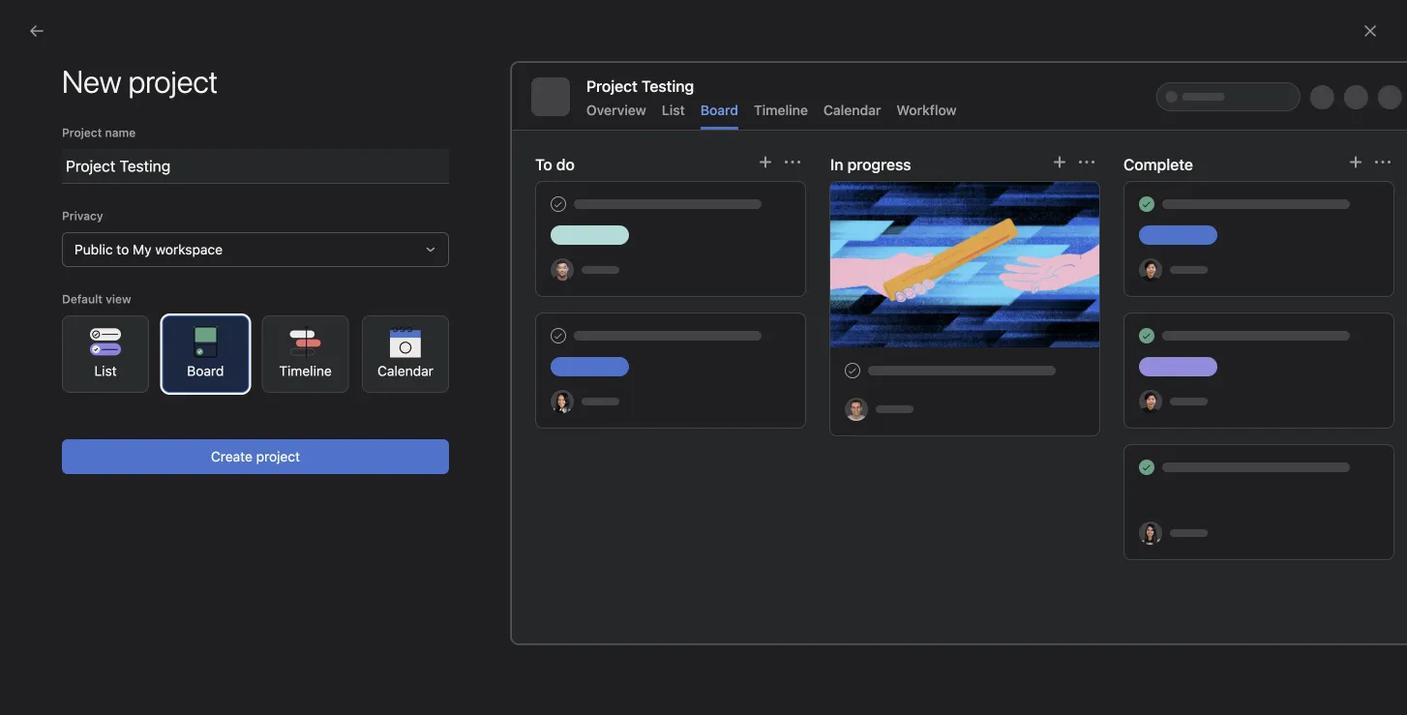 Task type: vqa. For each thing, say whether or not it's contained in the screenshot.
Add task
no



Task type: describe. For each thing, give the bounding box(es) containing it.
create for create project
[[211, 449, 253, 465]]

projects inside dropdown button
[[23, 418, 76, 434]]

functional inside projects element
[[92, 451, 154, 467]]

in progress
[[830, 155, 911, 174]]

achieve.
[[980, 507, 1025, 521]]

event right timeline image on the left bottom of page
[[453, 414, 489, 430]]

1 vertical spatial calendar
[[378, 363, 434, 379]]

1 horizontal spatial timeline
[[754, 102, 808, 118]]

0 vertical spatial environment
[[1030, 342, 1098, 355]]

what
[[1154, 490, 1181, 503]]

default
[[62, 292, 103, 306]]

1 horizontal spatial 0
[[1164, 257, 1172, 270]]

1 vertical spatial timeline
[[279, 363, 332, 379]]

to inside popup button
[[117, 241, 129, 257]]

0 vertical spatial event planning test
[[1030, 257, 1137, 270]]

goals inside "insights" element
[[50, 280, 86, 296]]

cross-functional project plan link
[[12, 443, 232, 474]]

created
[[1087, 469, 1134, 485]]

2 vertical spatial planning
[[492, 414, 548, 430]]

to inside this team hasn't created any goals yet add a goal so the team can see what you hope to achieve.
[[1237, 490, 1248, 503]]

1 vertical spatial 0
[[1125, 342, 1133, 355]]

0 vertical spatial cross-
[[453, 305, 496, 321]]

starred
[[23, 317, 71, 333]]

new for new dashboard
[[50, 350, 78, 366]]

hasn't
[[1045, 469, 1083, 485]]

name
[[105, 126, 136, 139]]

environment link inside projects element
[[12, 474, 221, 505]]

public to my workspace button
[[62, 232, 449, 267]]

0 vertical spatial event planning test link
[[1014, 255, 1137, 272]]

1 horizontal spatial test
[[551, 414, 578, 430]]

2 open from the top
[[1218, 313, 1248, 326]]

all
[[503, 638, 517, 654]]

projects button
[[0, 416, 76, 436]]

workspace
[[155, 241, 223, 257]]

reporting link
[[12, 211, 221, 242]]

plan inside projects element
[[206, 451, 232, 467]]

open button for event planning test
[[1194, 221, 1256, 248]]

goal inside button
[[1224, 431, 1248, 444]]

inbox link
[[12, 121, 221, 152]]

goals
[[1164, 469, 1197, 485]]

event down event planning test on the right of page
[[1030, 257, 1060, 270]]

create project button
[[62, 439, 449, 474]]

insights
[[23, 185, 74, 201]]

goal inside this team hasn't created any goals yet add a goal so the team can see what you hope to achieve.
[[1014, 490, 1038, 503]]

new project
[[62, 63, 218, 100]]

view
[[106, 292, 131, 306]]

new dashboard link
[[12, 343, 221, 374]]

you
[[1184, 490, 1204, 503]]

go back image
[[29, 23, 45, 39]]

0 vertical spatial test
[[1114, 257, 1137, 270]]

0 vertical spatial functional
[[496, 305, 560, 321]]

reporting
[[50, 218, 111, 234]]

new for new project
[[453, 248, 481, 264]]

1 vertical spatial list
[[94, 363, 117, 379]]

new for new template
[[453, 579, 481, 595]]

starred element
[[0, 308, 232, 408]]

home link
[[12, 59, 221, 90]]

0 vertical spatial team
[[1010, 469, 1041, 485]]

invite
[[1346, 75, 1375, 89]]

explore all templates
[[453, 638, 583, 654]]

Project name text field
[[62, 149, 449, 184]]

add
[[980, 490, 1001, 503]]

test inside starred "element"
[[146, 381, 173, 397]]

this is a preview of your project image
[[511, 62, 1407, 645]]

0 vertical spatial plan
[[612, 305, 640, 321]]

new dashboard
[[50, 350, 149, 366]]

projects element
[[0, 408, 232, 602]]

template
[[485, 579, 542, 595]]

public to my workspace
[[75, 241, 223, 257]]

0 vertical spatial calendar
[[824, 102, 881, 118]]

can
[[1109, 490, 1128, 503]]

invite button
[[1322, 69, 1384, 96]]

project inside button
[[256, 449, 300, 465]]

templates
[[521, 638, 583, 654]]

0 vertical spatial projects
[[383, 182, 455, 205]]

portfolios link
[[12, 242, 221, 273]]

1 horizontal spatial goals
[[980, 426, 1029, 449]]

overview
[[587, 102, 646, 118]]



Task type: locate. For each thing, give the bounding box(es) containing it.
insights element
[[0, 176, 232, 308]]

list
[[662, 102, 685, 118], [94, 363, 117, 379]]

team right the
[[1078, 490, 1105, 503]]

goal
[[1224, 431, 1248, 444], [1014, 490, 1038, 503]]

0 horizontal spatial cross-
[[50, 451, 92, 467]]

welcome!
[[980, 307, 1052, 323]]

1 vertical spatial plan
[[206, 451, 232, 467]]

goals link
[[12, 273, 221, 304]]

board
[[701, 102, 739, 118], [187, 363, 224, 379]]

2 vertical spatial environment
[[50, 482, 128, 498]]

1 horizontal spatial plan
[[612, 305, 640, 321]]

close image
[[1363, 23, 1378, 39]]

to do
[[535, 155, 575, 174]]

1 horizontal spatial list
[[662, 102, 685, 118]]

project
[[62, 126, 102, 139]]

new
[[453, 248, 481, 264], [50, 350, 78, 366], [453, 579, 481, 595]]

0 vertical spatial goal
[[1224, 431, 1248, 444]]

1 horizontal spatial goal
[[1224, 431, 1248, 444]]

1 vertical spatial list image
[[403, 362, 426, 386]]

1 horizontal spatial create
[[1185, 431, 1221, 444]]

1 vertical spatial projects
[[23, 418, 76, 434]]

2 horizontal spatial planning
[[1064, 257, 1111, 270]]

1 vertical spatial new
[[50, 350, 78, 366]]

0 horizontal spatial calendar
[[378, 363, 434, 379]]

2 open button from the top
[[1194, 306, 1256, 333]]

timeline
[[754, 102, 808, 118], [279, 363, 332, 379]]

list down default view
[[94, 363, 117, 379]]

1 vertical spatial create
[[211, 449, 253, 465]]

inbox
[[50, 128, 84, 144]]

to left my
[[117, 241, 129, 257]]

1 vertical spatial goals
[[980, 426, 1029, 449]]

event down forms
[[980, 222, 1015, 238]]

2 vertical spatial new
[[453, 579, 481, 595]]

1 vertical spatial test
[[146, 381, 173, 397]]

1 horizontal spatial projects
[[383, 182, 455, 205]]

list box
[[475, 8, 940, 39]]

list down project testing
[[662, 102, 685, 118]]

1 vertical spatial event planning test
[[50, 381, 173, 397]]

1 horizontal spatial planning
[[492, 414, 548, 430]]

1 vertical spatial team
[[1078, 490, 1105, 503]]

workflow
[[897, 102, 957, 118]]

my
[[133, 241, 152, 257]]

1 horizontal spatial team
[[1078, 490, 1105, 503]]

cross-functional project plan inside projects element
[[50, 451, 232, 467]]

the
[[1057, 490, 1075, 503]]

create
[[1185, 431, 1221, 444], [211, 449, 253, 465]]

0 horizontal spatial create
[[211, 449, 253, 465]]

complete
[[1124, 155, 1193, 174]]

1 horizontal spatial environment link
[[1014, 340, 1098, 357]]

open button for welcome!
[[1194, 306, 1256, 333]]

goals down portfolios
[[50, 280, 86, 296]]

open button
[[1194, 221, 1256, 248], [1194, 306, 1256, 333]]

0 horizontal spatial board
[[187, 363, 224, 379]]

1 vertical spatial cross-functional project plan
[[50, 451, 232, 467]]

0 horizontal spatial team
[[1010, 469, 1041, 485]]

0 vertical spatial 0
[[1164, 257, 1172, 270]]

1 horizontal spatial calendar
[[824, 102, 881, 118]]

1 list image from the top
[[403, 303, 426, 327]]

starred button
[[0, 316, 71, 335]]

cross-functional project plan
[[453, 305, 640, 321], [50, 451, 232, 467]]

1 vertical spatial environment link
[[12, 474, 221, 505]]

project testing
[[587, 77, 694, 95]]

plan
[[612, 305, 640, 321], [206, 451, 232, 467]]

0 horizontal spatial test
[[146, 381, 173, 397]]

event planning test inside starred "element"
[[50, 381, 173, 397]]

event planning test
[[1030, 257, 1137, 270], [50, 381, 173, 397], [453, 414, 578, 430]]

default view
[[62, 292, 131, 306]]

project
[[485, 248, 528, 264], [564, 305, 609, 321], [256, 449, 300, 465], [158, 451, 202, 467]]

0 vertical spatial timeline
[[754, 102, 808, 118]]

0 vertical spatial environment link
[[1014, 340, 1098, 357]]

2 vertical spatial test
[[551, 414, 578, 430]]

1 vertical spatial open
[[1218, 313, 1248, 326]]

explore
[[453, 638, 500, 654]]

0 vertical spatial create
[[1185, 431, 1221, 444]]

0 horizontal spatial environment link
[[12, 474, 221, 505]]

0 vertical spatial goals
[[50, 280, 86, 296]]

any
[[1138, 469, 1160, 485]]

projects up cross-functional project plan link
[[23, 418, 76, 434]]

0 horizontal spatial timeline
[[279, 363, 332, 379]]

planning inside starred "element"
[[89, 381, 143, 397]]

event planning test link down dashboard
[[12, 374, 221, 405]]

0 horizontal spatial event planning test link
[[12, 374, 221, 405]]

1 vertical spatial goal
[[1014, 490, 1038, 503]]

0 horizontal spatial functional
[[92, 451, 154, 467]]

yet
[[1201, 469, 1220, 485]]

0 horizontal spatial projects
[[23, 418, 76, 434]]

a
[[1005, 490, 1011, 503]]

0 horizontal spatial goals
[[50, 280, 86, 296]]

so
[[1041, 490, 1054, 503]]

this
[[980, 469, 1006, 485]]

0 horizontal spatial to
[[117, 241, 129, 257]]

0 vertical spatial to
[[117, 241, 129, 257]]

0 horizontal spatial environment
[[50, 482, 128, 498]]

public
[[75, 241, 113, 257]]

projects up the new project at the left top of page
[[383, 182, 455, 205]]

hide sidebar image
[[25, 15, 41, 31]]

event down new dashboard
[[50, 381, 85, 397]]

event planning test link down planning test
[[1014, 255, 1137, 272]]

0
[[1164, 257, 1172, 270], [1125, 342, 1133, 355]]

about us document
[[980, 83, 1256, 122]]

goal right a
[[1014, 490, 1038, 503]]

1 horizontal spatial board
[[701, 102, 739, 118]]

1 horizontal spatial cross-
[[453, 305, 496, 321]]

2 horizontal spatial environment
[[1030, 342, 1098, 355]]

privacy
[[62, 209, 103, 223]]

new template
[[453, 579, 542, 595]]

0 horizontal spatial planning
[[89, 381, 143, 397]]

1 horizontal spatial functional
[[496, 305, 560, 321]]

this team hasn't created any goals yet add a goal so the team can see what you hope to achieve.
[[980, 469, 1248, 521]]

event planning test link
[[1014, 255, 1137, 272], [12, 374, 221, 405]]

0 horizontal spatial plan
[[206, 451, 232, 467]]

cross- down projects dropdown button
[[50, 451, 92, 467]]

1 horizontal spatial event planning test link
[[1014, 255, 1137, 272]]

insights button
[[0, 184, 74, 203]]

see
[[1131, 490, 1151, 503]]

open
[[1218, 227, 1248, 241], [1218, 313, 1248, 326]]

create form image
[[1235, 180, 1251, 196]]

create for create goal
[[1185, 431, 1221, 444]]

to
[[117, 241, 129, 257], [1237, 490, 1248, 503]]

timeline image
[[403, 422, 426, 445]]

1 vertical spatial event planning test link
[[12, 374, 221, 405]]

list image for cross-functional project plan
[[403, 303, 426, 327]]

1 horizontal spatial environment
[[453, 364, 533, 380]]

1 vertical spatial functional
[[92, 451, 154, 467]]

1 vertical spatial board
[[187, 363, 224, 379]]

1 horizontal spatial to
[[1237, 490, 1248, 503]]

cross- inside projects element
[[50, 451, 92, 467]]

planning test
[[1019, 222, 1105, 238]]

1 vertical spatial to
[[1237, 490, 1248, 503]]

0 vertical spatial planning
[[1064, 257, 1111, 270]]

0 vertical spatial open button
[[1194, 221, 1256, 248]]

global element
[[0, 47, 232, 164]]

goals
[[50, 280, 86, 296], [980, 426, 1029, 449]]

environment
[[1030, 342, 1098, 355], [453, 364, 533, 380], [50, 482, 128, 498]]

1 open from the top
[[1218, 227, 1248, 241]]

0 vertical spatial cross-functional project plan
[[453, 305, 640, 321]]

0 vertical spatial list image
[[403, 303, 426, 327]]

1 horizontal spatial cross-functional project plan
[[453, 305, 640, 321]]

1 open button from the top
[[1194, 221, 1256, 248]]

test
[[1114, 257, 1137, 270], [146, 381, 173, 397], [551, 414, 578, 430]]

cross-
[[453, 305, 496, 321], [50, 451, 92, 467]]

create project
[[211, 449, 300, 465]]

0 horizontal spatial cross-functional project plan
[[50, 451, 232, 467]]

event planning test link inside starred "element"
[[12, 374, 221, 405]]

2 horizontal spatial test
[[1114, 257, 1137, 270]]

0 vertical spatial open
[[1218, 227, 1248, 241]]

planning
[[1064, 257, 1111, 270], [89, 381, 143, 397], [492, 414, 548, 430]]

0 horizontal spatial event planning test
[[50, 381, 173, 397]]

event planning test
[[980, 222, 1105, 238]]

environment link
[[1014, 340, 1098, 357], [12, 474, 221, 505]]

list image for environment
[[403, 362, 426, 386]]

0 horizontal spatial list
[[94, 363, 117, 379]]

new project
[[453, 248, 528, 264]]

portfolios
[[50, 249, 110, 265]]

event
[[980, 222, 1015, 238], [1030, 257, 1060, 270], [50, 381, 85, 397], [453, 414, 489, 430]]

event inside starred "element"
[[50, 381, 85, 397]]

0 vertical spatial board
[[701, 102, 739, 118]]

home
[[50, 66, 87, 82]]

to right hope
[[1237, 490, 1248, 503]]

2 horizontal spatial event planning test
[[1030, 257, 1137, 270]]

hope
[[1207, 490, 1234, 503]]

0 vertical spatial list
[[662, 102, 685, 118]]

2 vertical spatial event planning test
[[453, 414, 578, 430]]

0 horizontal spatial 0
[[1125, 342, 1133, 355]]

create goal
[[1185, 431, 1248, 444]]

calendar up in progress
[[824, 102, 881, 118]]

dashboard
[[82, 350, 149, 366]]

forms
[[980, 176, 1034, 199]]

environment inside projects element
[[50, 482, 128, 498]]

calendar up timeline image on the left bottom of page
[[378, 363, 434, 379]]

0 horizontal spatial goal
[[1014, 490, 1038, 503]]

cross- down the new project at the left top of page
[[453, 305, 496, 321]]

1 vertical spatial environment
[[453, 364, 533, 380]]

1 horizontal spatial event planning test
[[453, 414, 578, 430]]

bo
[[1293, 75, 1308, 89], [984, 257, 998, 270], [895, 308, 909, 322], [984, 342, 998, 355], [895, 367, 909, 381], [895, 426, 909, 440]]

list image
[[403, 303, 426, 327], [403, 362, 426, 386]]

new inside starred "element"
[[50, 350, 78, 366]]

team up a
[[1010, 469, 1041, 485]]

0 vertical spatial new
[[453, 248, 481, 264]]

functional
[[496, 305, 560, 321], [92, 451, 154, 467]]

team
[[1010, 469, 1041, 485], [1078, 490, 1105, 503]]

1 vertical spatial planning
[[89, 381, 143, 397]]

goals up this
[[980, 426, 1029, 449]]

create goal button
[[1176, 424, 1256, 451]]

calendar
[[824, 102, 881, 118], [378, 363, 434, 379]]

2 list image from the top
[[403, 362, 426, 386]]

projects
[[383, 182, 455, 205], [23, 418, 76, 434]]

project name
[[62, 126, 136, 139]]

goal up hope
[[1224, 431, 1248, 444]]

1 vertical spatial cross-
[[50, 451, 92, 467]]

1 vertical spatial open button
[[1194, 306, 1256, 333]]



